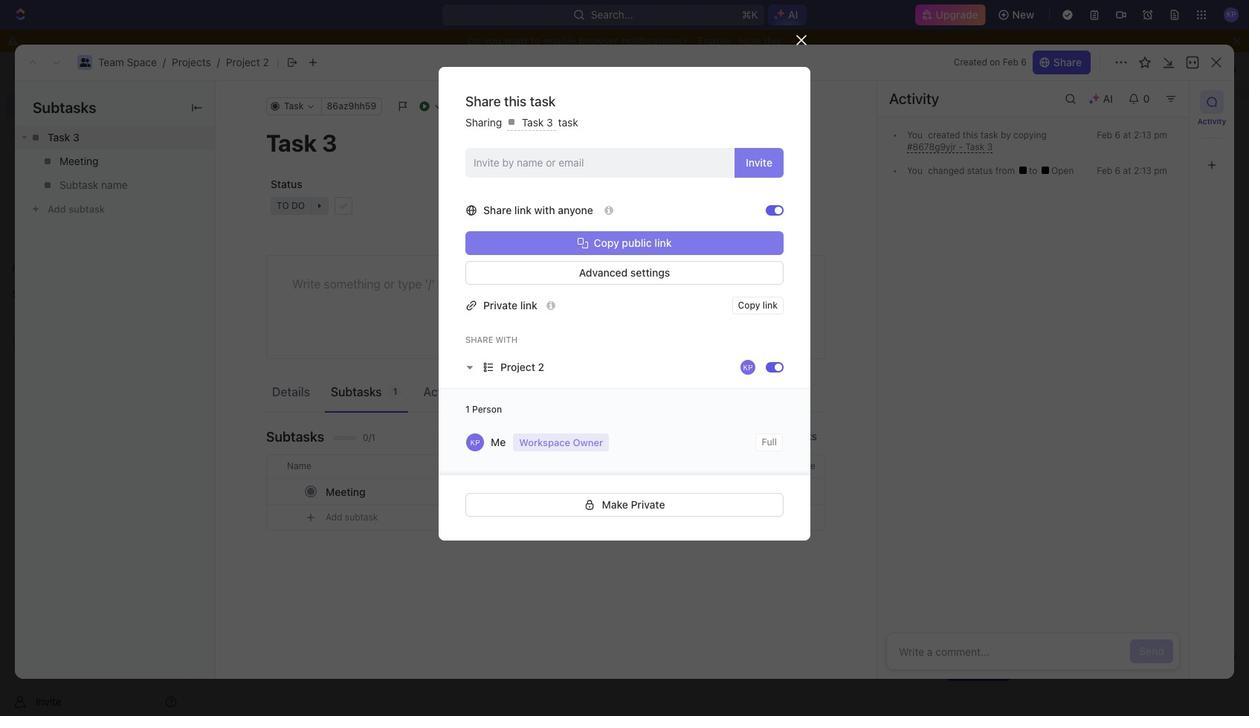 Task type: describe. For each thing, give the bounding box(es) containing it.
1 vertical spatial meeting link
[[322, 481, 617, 502]]

excel & csv
[[1189, 653, 1237, 662]]

1 vertical spatial will
[[966, 637, 980, 648]]

cards
[[1170, 63, 1199, 76]]

&
[[1212, 653, 1218, 662]]

0 vertical spatial feb
[[1003, 57, 1019, 68]]

advanced
[[579, 266, 628, 279]]

edit inside alert
[[638, 77, 656, 89]]

items
[[462, 385, 492, 398]]

enable
[[543, 34, 576, 47]]

good afternoon, kendall
[[225, 119, 420, 140]]

owner
[[573, 436, 603, 448]]

‎task for ‎task 2
[[247, 292, 269, 304]]

0 vertical spatial user group image
[[79, 58, 90, 67]]

share for share
[[1054, 56, 1082, 68]]

do
[[467, 34, 481, 47]]

6 for created this task by copying
[[1115, 129, 1121, 141]]

task 2 link
[[220, 310, 707, 334]]

me
[[491, 435, 506, 448]]

upgrade
[[936, 8, 978, 21]]

2 vertical spatial you
[[949, 637, 964, 648]]

agenda items from your calendars will show here.
[[849, 311, 1060, 322]]

excel
[[1189, 653, 1210, 662]]

Edit task name text field
[[266, 129, 826, 157]]

copy link
[[738, 299, 778, 311]]

2 for project
[[538, 360, 544, 373]]

do you want to enable browser notifications? enable hide this
[[467, 34, 782, 47]]

1 vertical spatial task 3 link
[[220, 239, 707, 263]]

upgrade link
[[915, 4, 986, 25]]

make private
[[602, 498, 665, 511]]

1 vertical spatial team space link
[[220, 191, 707, 215]]

space for team space / projects / project 2 |
[[127, 56, 157, 68]]

this inside "you created this task by copying #8678g9yjr - task 3"
[[963, 129, 978, 141]]

changed
[[928, 165, 965, 176]]

today
[[1166, 196, 1192, 207]]

items
[[884, 311, 907, 322]]

timesheets link
[[6, 196, 183, 219]]

2 for task
[[272, 315, 278, 328]]

dates
[[652, 178, 680, 190]]

open
[[1049, 165, 1074, 176]]

person
[[472, 404, 502, 415]]

spaces
[[12, 289, 43, 300]]

share with
[[466, 334, 518, 344]]

task up 'task 1'
[[247, 315, 269, 328]]

1 vertical spatial meeting
[[326, 485, 366, 498]]

excel & csv link
[[1171, 638, 1242, 675]]

0 horizontal spatial meeting
[[59, 155, 98, 167]]

task inside "you created this task by copying #8678g9yjr - task 3"
[[981, 129, 998, 141]]

you for you
[[907, 165, 923, 176]]

suggest subtasks button
[[706, 425, 826, 448]]

docs link
[[6, 145, 183, 169]]

sharing
[[466, 116, 505, 129]]

copying
[[1014, 129, 1047, 141]]

2 for ‎task
[[272, 292, 278, 304]]

team space / projects / project 2 |
[[98, 55, 279, 70]]

my
[[226, 421, 243, 434]]

1 horizontal spatial on
[[990, 57, 1000, 68]]

hide
[[738, 34, 761, 47]]

anyone
[[558, 203, 593, 216]]

pm for created this task by copying
[[1154, 129, 1168, 141]]

browser
[[579, 34, 619, 47]]

alert containing 🏡 customize your home! turning on edit layout allows you to drag, drop, and resize cards.
[[190, 67, 1249, 100]]

1 vertical spatial with
[[496, 334, 518, 344]]

0 vertical spatial home
[[216, 63, 245, 76]]

private link
[[483, 299, 537, 311]]

task sidebar content section
[[877, 81, 1189, 679]]

learn
[[899, 77, 926, 89]]

action
[[424, 385, 459, 398]]

share this task
[[466, 94, 556, 109]]

customize
[[472, 77, 523, 89]]

feb 6 at 2:13 pm for changed status from
[[1097, 165, 1168, 176]]

kendall
[[360, 119, 420, 140]]

team for team space / projects / project 2 |
[[98, 56, 124, 68]]

0 horizontal spatial subtasks
[[33, 99, 96, 116]]

6 for changed status from
[[1115, 165, 1121, 176]]

3 down home! on the left top of page
[[547, 116, 553, 129]]

1 horizontal spatial subtasks
[[266, 429, 324, 444]]

86az9hh59 button
[[321, 97, 382, 115]]

1 horizontal spatial invite
[[746, 156, 773, 169]]

settings
[[631, 266, 670, 279]]

share for share with
[[466, 334, 493, 344]]

to right want
[[531, 34, 541, 47]]

task up ‎task 1
[[247, 244, 269, 257]]

dashboards
[[36, 176, 93, 188]]

assigned to me
[[744, 421, 831, 434]]

1 horizontal spatial you
[[727, 77, 744, 89]]

changed status from
[[926, 165, 1018, 176]]

0 vertical spatial here.
[[1036, 311, 1058, 322]]

0 horizontal spatial you
[[484, 34, 502, 47]]

timesheets
[[36, 201, 91, 213]]

1 vertical spatial this
[[504, 94, 527, 109]]

0 vertical spatial 6
[[1021, 57, 1027, 68]]

task up docs
[[48, 131, 70, 144]]

appear
[[982, 637, 1012, 648]]

‎task 2
[[247, 292, 278, 304]]

manage cards
[[1128, 63, 1199, 76]]

workspace
[[519, 436, 570, 448]]

0 vertical spatial kp
[[743, 363, 753, 372]]

action items button
[[418, 378, 498, 405]]

feb for changed status from
[[1097, 165, 1113, 176]]

tasks
[[871, 637, 895, 648]]

you for you created this task by copying #8678g9yjr - task 3
[[907, 129, 923, 141]]

send button
[[1131, 640, 1174, 663]]

2:13 for created this task by copying
[[1134, 129, 1152, 141]]

project inside team space / projects / project 2 |
[[226, 56, 260, 68]]

learn more link
[[899, 77, 954, 89]]

1 vertical spatial here.
[[1014, 637, 1036, 648]]

make
[[602, 498, 628, 511]]

layout
[[659, 77, 691, 89]]

1 left action
[[393, 386, 398, 397]]

2 / from the left
[[217, 56, 220, 68]]

want
[[504, 34, 528, 47]]

turning
[[584, 77, 620, 89]]

0 horizontal spatial task 3 link
[[15, 126, 215, 149]]

send
[[1139, 645, 1165, 657]]

you created this task by copying #8678g9yjr - task 3
[[907, 129, 1047, 152]]

status
[[271, 178, 302, 190]]

0 vertical spatial task 3
[[519, 116, 556, 129]]

0 vertical spatial private
[[483, 299, 518, 311]]

more
[[929, 77, 954, 89]]

add task button
[[948, 663, 1009, 681]]

‎task 1
[[247, 268, 276, 280]]

allows
[[694, 77, 724, 89]]

share for share this task
[[466, 94, 501, 109]]

task inside "you created this task by copying #8678g9yjr - task 3"
[[966, 141, 985, 152]]

task inside add task button
[[985, 666, 1003, 677]]

details
[[272, 385, 310, 398]]

0 horizontal spatial task 3
[[48, 131, 79, 144]]

space for team space
[[276, 196, 306, 209]]

work
[[246, 421, 275, 434]]

to up share link with anyone
[[509, 178, 519, 190]]

activity inside task sidebar content section
[[889, 90, 939, 107]]

‎task for ‎task 1
[[247, 268, 269, 280]]

link for private link
[[520, 299, 537, 311]]

recents
[[226, 171, 272, 184]]

task 1 link
[[220, 334, 707, 358]]

afternoon,
[[273, 119, 356, 140]]

‎task 2 link
[[220, 286, 707, 310]]



Task type: vqa. For each thing, say whether or not it's contained in the screenshot.
the ‎Task 1 link
yes



Task type: locate. For each thing, give the bounding box(es) containing it.
1 vertical spatial you
[[907, 165, 923, 176]]

private
[[483, 299, 518, 311], [631, 498, 665, 511]]

task down task 2
[[247, 339, 269, 352]]

team inside team space / projects / project 2 |
[[98, 56, 124, 68]]

3 up status
[[987, 141, 993, 152]]

1 horizontal spatial with
[[534, 203, 555, 216]]

me
[[814, 421, 831, 434]]

home!
[[549, 77, 581, 89]]

0 horizontal spatial from
[[909, 311, 929, 322]]

pm up today
[[1154, 165, 1168, 176]]

2 vertical spatial this
[[963, 129, 978, 141]]

3 up ‎task 1
[[272, 244, 278, 257]]

2 horizontal spatial subtasks
[[331, 385, 382, 398]]

1 vertical spatial on
[[623, 77, 635, 89]]

sidebar navigation
[[0, 52, 190, 716]]

1 inside task 1 link
[[272, 339, 276, 352]]

projects link
[[172, 56, 211, 68]]

you right allows
[[727, 77, 744, 89]]

1 horizontal spatial /
[[217, 56, 220, 68]]

resize
[[836, 77, 864, 89]]

this up -
[[963, 129, 978, 141]]

here. right "appear"
[[1014, 637, 1036, 648]]

at for created this task by copying
[[1123, 129, 1132, 141]]

from for items
[[909, 311, 929, 322]]

0 vertical spatial you
[[484, 34, 502, 47]]

suggest
[[730, 430, 770, 442]]

home right projects link on the left
[[216, 63, 245, 76]]

0 horizontal spatial on
[[623, 77, 635, 89]]

share
[[1054, 56, 1082, 68], [466, 94, 501, 109], [483, 203, 512, 216], [466, 334, 493, 344]]

at down manage
[[1123, 129, 1132, 141]]

created
[[954, 57, 987, 68]]

meeting
[[59, 155, 98, 167], [326, 485, 366, 498]]

activity down cards
[[1198, 117, 1227, 126]]

private up share with
[[483, 299, 518, 311]]

docs
[[36, 150, 60, 163]]

your left calendars
[[931, 311, 950, 322]]

task 3 up docs
[[48, 131, 79, 144]]

kp
[[743, 363, 753, 372], [470, 438, 480, 447]]

manage
[[1128, 63, 1167, 76]]

2 horizontal spatial task 3
[[519, 116, 556, 129]]

team up home link
[[98, 56, 124, 68]]

0 horizontal spatial user group image
[[15, 339, 26, 348]]

to inside task sidebar content section
[[1029, 165, 1040, 176]]

1 inside ‎task 1 link
[[272, 268, 276, 280]]

from right items
[[909, 311, 929, 322]]

suggest subtasks
[[730, 430, 817, 442]]

copy for copy public link
[[594, 236, 619, 249]]

‎task up "‎task 2"
[[247, 268, 269, 280]]

0 vertical spatial on
[[990, 57, 1000, 68]]

to right assigned
[[938, 637, 946, 648]]

3 up docs link
[[73, 131, 79, 144]]

1 horizontal spatial this
[[764, 34, 782, 47]]

subtasks up "inbox"
[[33, 99, 96, 116]]

share inside button
[[1054, 56, 1082, 68]]

activity
[[889, 90, 939, 107], [1198, 117, 1227, 126]]

tree
[[6, 306, 183, 507]]

0 vertical spatial will
[[996, 311, 1009, 322]]

2 ‎task from the top
[[247, 292, 269, 304]]

user group image
[[79, 58, 90, 67], [15, 339, 26, 348]]

feb for created this task by copying
[[1097, 129, 1113, 141]]

home
[[216, 63, 245, 76], [36, 100, 65, 112]]

1 vertical spatial activity
[[1198, 117, 1227, 126]]

1 vertical spatial space
[[276, 196, 306, 209]]

0 horizontal spatial copy
[[594, 236, 619, 249]]

notifications?
[[622, 34, 688, 47]]

1 horizontal spatial meeting
[[326, 485, 366, 498]]

0 vertical spatial activity
[[889, 90, 939, 107]]

drag,
[[759, 77, 784, 89]]

new
[[1013, 8, 1034, 21]]

from inside task sidebar content section
[[996, 165, 1015, 176]]

edit layout:
[[1024, 63, 1077, 76]]

on right the created
[[990, 57, 1000, 68]]

layout:
[[1046, 63, 1077, 76]]

team for team space
[[247, 196, 273, 209]]

pm left task sidebar navigation tab list
[[1154, 129, 1168, 141]]

team space link down assigned to
[[220, 191, 707, 215]]

0 horizontal spatial team
[[98, 56, 124, 68]]

from for status
[[996, 165, 1015, 176]]

0 horizontal spatial this
[[504, 94, 527, 109]]

inbox link
[[6, 120, 183, 144]]

project down share with
[[500, 360, 535, 373]]

task 3 down share this task
[[519, 116, 556, 129]]

2 2:13 from the top
[[1134, 165, 1152, 176]]

0 vertical spatial space
[[127, 56, 157, 68]]

alert
[[190, 67, 1249, 100]]

copy for copy link
[[738, 299, 760, 311]]

space left projects
[[127, 56, 157, 68]]

team down recents
[[247, 196, 273, 209]]

0 vertical spatial copy
[[594, 236, 619, 249]]

0 vertical spatial your
[[525, 77, 547, 89]]

with up project 2
[[496, 334, 518, 344]]

3
[[547, 116, 553, 129], [73, 131, 79, 144], [987, 141, 993, 152], [272, 244, 278, 257]]

0 vertical spatial feb 6 at 2:13 pm
[[1097, 129, 1168, 141]]

activity inside task sidebar navigation tab list
[[1198, 117, 1227, 126]]

task down share this task
[[522, 116, 544, 129]]

1 vertical spatial at
[[1123, 165, 1132, 176]]

agenda
[[744, 171, 787, 184], [849, 311, 881, 322]]

1 down task 2
[[272, 339, 276, 352]]

task right -
[[966, 141, 985, 152]]

1 horizontal spatial activity
[[1198, 117, 1227, 126]]

new button
[[992, 3, 1043, 27]]

user group image down spaces
[[15, 339, 26, 348]]

1 2:13 from the top
[[1134, 129, 1152, 141]]

1 horizontal spatial task 3 link
[[220, 239, 707, 263]]

1 ‎task from the top
[[247, 268, 269, 280]]

invite
[[746, 156, 773, 169], [36, 695, 62, 708]]

0 vertical spatial you
[[907, 129, 923, 141]]

1 vertical spatial you
[[727, 77, 744, 89]]

project left the |
[[226, 56, 260, 68]]

pm for changed status from
[[1154, 165, 1168, 176]]

home inside sidebar navigation
[[36, 100, 65, 112]]

‎task down ‎task 1
[[247, 292, 269, 304]]

activity down learn
[[889, 90, 939, 107]]

86az9hh59
[[327, 100, 377, 112]]

0 vertical spatial meeting link
[[15, 149, 215, 173]]

kp left me at the left of the page
[[470, 438, 480, 447]]

1 pm from the top
[[1154, 129, 1168, 141]]

at for changed status from
[[1123, 165, 1132, 176]]

1 horizontal spatial copy
[[738, 299, 760, 311]]

feb
[[1003, 57, 1019, 68], [1097, 129, 1113, 141], [1097, 165, 1113, 176]]

you inside "you created this task by copying #8678g9yjr - task 3"
[[907, 129, 923, 141]]

/
[[163, 56, 166, 68], [217, 56, 220, 68]]

0 horizontal spatial here.
[[1014, 637, 1036, 648]]

1 vertical spatial edit
[[638, 77, 656, 89]]

2 at from the top
[[1123, 165, 1132, 176]]

0 vertical spatial project
[[226, 56, 260, 68]]

your inside alert
[[525, 77, 547, 89]]

invite inside sidebar navigation
[[36, 695, 62, 708]]

1 horizontal spatial private
[[631, 498, 665, 511]]

1 horizontal spatial agenda
[[849, 311, 881, 322]]

you
[[907, 129, 923, 141], [907, 165, 923, 176]]

6
[[1021, 57, 1027, 68], [1115, 129, 1121, 141], [1115, 165, 1121, 176]]

assigned
[[461, 178, 507, 190], [744, 421, 796, 434]]

home up "inbox"
[[36, 100, 65, 112]]

0 horizontal spatial team space link
[[98, 56, 157, 68]]

0 horizontal spatial assigned
[[461, 178, 507, 190]]

feb 6 at 2:13 pm for created this task by copying
[[1097, 129, 1168, 141]]

2
[[263, 56, 269, 68], [272, 292, 278, 304], [272, 315, 278, 328], [538, 360, 544, 373]]

on inside alert
[[623, 77, 635, 89]]

2 vertical spatial subtasks
[[266, 429, 324, 444]]

dashboards link
[[6, 170, 183, 194]]

0 vertical spatial with
[[534, 203, 555, 216]]

your left home! on the left top of page
[[525, 77, 547, 89]]

you up #8678g9yjr
[[907, 129, 923, 141]]

you right do
[[484, 34, 502, 47]]

0 horizontal spatial /
[[163, 56, 166, 68]]

0 vertical spatial team space link
[[98, 56, 157, 68]]

agenda for agenda
[[744, 171, 787, 184]]

at
[[1123, 129, 1132, 141], [1123, 165, 1132, 176]]

3 inside "you created this task by copying #8678g9yjr - task 3"
[[987, 141, 993, 152]]

tree inside sidebar navigation
[[6, 306, 183, 507]]

0/1
[[363, 432, 375, 443]]

0 vertical spatial ‎task
[[247, 268, 269, 280]]

kp down copy link
[[743, 363, 753, 372]]

1 vertical spatial feb 6 at 2:13 pm
[[1097, 165, 1168, 176]]

pm
[[1154, 129, 1168, 141], [1154, 165, 1168, 176]]

2 feb 6 at 2:13 pm from the top
[[1097, 165, 1168, 176]]

2 pm from the top
[[1154, 165, 1168, 176]]

1 horizontal spatial here.
[[1036, 311, 1058, 322]]

share link with anyone
[[483, 203, 596, 216]]

1 vertical spatial from
[[909, 311, 929, 322]]

‎task
[[247, 268, 269, 280], [247, 292, 269, 304]]

to left 'me'
[[799, 421, 811, 434]]

1 feb 6 at 2:13 pm from the top
[[1097, 129, 1168, 141]]

to left open
[[1029, 165, 1040, 176]]

1 horizontal spatial will
[[996, 311, 1009, 322]]

0 vertical spatial at
[[1123, 129, 1132, 141]]

task
[[522, 116, 544, 129], [48, 131, 70, 144], [966, 141, 985, 152], [247, 244, 269, 257], [247, 315, 269, 328], [247, 339, 269, 352]]

‎task 1 link
[[220, 263, 707, 286]]

at right open
[[1123, 165, 1132, 176]]

1 vertical spatial assigned
[[744, 421, 796, 434]]

0 horizontal spatial will
[[966, 637, 980, 648]]

inbox
[[36, 125, 62, 138]]

1 vertical spatial kp
[[470, 438, 480, 447]]

feb 6 at 2:13 pm up today
[[1097, 165, 1168, 176]]

link for share link with anyone
[[515, 203, 532, 216]]

enable
[[698, 34, 731, 47]]

you up add task button
[[949, 637, 964, 648]]

1 vertical spatial user group image
[[15, 339, 26, 348]]

Subtask name text field
[[59, 179, 174, 191]]

favorites
[[12, 263, 51, 274]]

private right make
[[631, 498, 665, 511]]

2 vertical spatial 6
[[1115, 165, 1121, 176]]

meeting up dashboards
[[59, 155, 98, 167]]

meeting down 0/1
[[326, 485, 366, 498]]

1 horizontal spatial user group image
[[79, 58, 90, 67]]

space inside team space / projects / project 2 |
[[127, 56, 157, 68]]

space down the 'status'
[[276, 196, 306, 209]]

will left "appear"
[[966, 637, 980, 648]]

task 3
[[519, 116, 556, 129], [48, 131, 79, 144], [247, 244, 278, 257]]

meeting link down me at the left of the page
[[322, 481, 617, 502]]

task 3 link down home link
[[15, 126, 215, 149]]

1 horizontal spatial team
[[247, 196, 273, 209]]

agenda for agenda items from your calendars will show here.
[[849, 311, 881, 322]]

details button
[[266, 378, 316, 405]]

team space link up home link
[[98, 56, 157, 68]]

user group image up home link
[[79, 58, 90, 67]]

link for copy link
[[763, 299, 778, 311]]

1 left person
[[466, 404, 470, 415]]

0 vertical spatial agenda
[[744, 171, 787, 184]]

meeting link up subtask name text field
[[15, 149, 215, 173]]

user group image inside sidebar navigation
[[15, 339, 26, 348]]

this
[[764, 34, 782, 47], [504, 94, 527, 109], [963, 129, 978, 141]]

1 person
[[466, 404, 502, 415]]

this right hide at the right top of page
[[764, 34, 782, 47]]

1 horizontal spatial from
[[996, 165, 1015, 176]]

link
[[515, 203, 532, 216], [655, 236, 672, 249], [520, 299, 537, 311], [763, 299, 778, 311]]

good
[[225, 119, 269, 140]]

created
[[928, 129, 960, 141]]

1 vertical spatial task 3
[[48, 131, 79, 144]]

here.
[[1036, 311, 1058, 322], [1014, 637, 1036, 648]]

/ left projects link on the left
[[163, 56, 166, 68]]

1 horizontal spatial your
[[931, 311, 950, 322]]

to
[[531, 34, 541, 47], [747, 77, 756, 89], [1029, 165, 1040, 176], [509, 178, 519, 190], [799, 421, 811, 434], [938, 637, 946, 648]]

1 horizontal spatial kp
[[743, 363, 753, 372]]

add task
[[966, 666, 1003, 677]]

will
[[996, 311, 1009, 322], [966, 637, 980, 648]]

1 horizontal spatial project
[[500, 360, 535, 373]]

will left show
[[996, 311, 1009, 322]]

you down #8678g9yjr
[[907, 165, 923, 176]]

2 horizontal spatial this
[[963, 129, 978, 141]]

project 2 link
[[226, 56, 269, 68]]

0 vertical spatial subtasks
[[33, 99, 96, 116]]

0 vertical spatial invite
[[746, 156, 773, 169]]

home link
[[6, 94, 183, 118]]

1 you from the top
[[907, 129, 923, 141]]

projects
[[172, 56, 211, 68]]

1 horizontal spatial task 3
[[247, 244, 278, 257]]

1 vertical spatial subtasks
[[331, 385, 382, 398]]

1 vertical spatial private
[[631, 498, 665, 511]]

subtasks down details button
[[266, 429, 324, 444]]

2 you from the top
[[907, 165, 923, 176]]

share for share link with anyone
[[483, 203, 512, 216]]

subtasks up 0/1
[[331, 385, 382, 398]]

project 2
[[500, 360, 544, 373]]

edit left layout
[[638, 77, 656, 89]]

/ right projects
[[217, 56, 220, 68]]

0 horizontal spatial kp
[[470, 438, 480, 447]]

1 up "‎task 2"
[[272, 268, 276, 280]]

by
[[1001, 129, 1011, 141]]

Invite by name or email text field
[[474, 151, 729, 174]]

share button
[[1033, 51, 1091, 74]]

task 2
[[247, 315, 278, 328]]

on right turning
[[623, 77, 635, 89]]

show
[[1012, 311, 1034, 322]]

tasks assigned to you will appear here.
[[871, 637, 1038, 648]]

here. right show
[[1036, 311, 1058, 322]]

2:13 for changed status from
[[1134, 165, 1152, 176]]

1 vertical spatial invite
[[36, 695, 62, 708]]

subtasks
[[773, 430, 817, 442]]

1 vertical spatial pm
[[1154, 165, 1168, 176]]

to left drag,
[[747, 77, 756, 89]]

1 horizontal spatial edit
[[1024, 63, 1043, 76]]

0 vertical spatial this
[[764, 34, 782, 47]]

edit left layout:
[[1024, 63, 1043, 76]]

1 vertical spatial copy
[[738, 299, 760, 311]]

assigned for assigned to me
[[744, 421, 796, 434]]

team
[[98, 56, 124, 68], [247, 196, 273, 209]]

feb 6 at 2:13 pm down manage
[[1097, 129, 1168, 141]]

drop,
[[787, 77, 812, 89]]

2 inside team space / projects / project 2 |
[[263, 56, 269, 68]]

1 horizontal spatial home
[[216, 63, 245, 76]]

advanced settings
[[579, 266, 670, 279]]

copy
[[594, 236, 619, 249], [738, 299, 760, 311]]

task sidebar navigation tab list
[[1196, 90, 1229, 177]]

1 vertical spatial your
[[931, 311, 950, 322]]

1 at from the top
[[1123, 129, 1132, 141]]

0 vertical spatial from
[[996, 165, 1015, 176]]

from right status
[[996, 165, 1015, 176]]

status
[[967, 165, 993, 176]]

this down customize
[[504, 94, 527, 109]]

calendars
[[952, 311, 993, 322]]

assigned for assigned to
[[461, 178, 507, 190]]

1 vertical spatial agenda
[[849, 311, 881, 322]]

1 horizontal spatial meeting link
[[322, 481, 617, 502]]

0 vertical spatial pm
[[1154, 129, 1168, 141]]

0 horizontal spatial home
[[36, 100, 65, 112]]

0 horizontal spatial private
[[483, 299, 518, 311]]

0 horizontal spatial meeting link
[[15, 149, 215, 173]]

team space link
[[98, 56, 157, 68], [220, 191, 707, 215]]

task 3 up ‎task 1
[[247, 244, 278, 257]]

task 3 link up ‎task 2 link at the top
[[220, 239, 707, 263]]

1 / from the left
[[163, 56, 166, 68]]

subtasks
[[33, 99, 96, 116], [331, 385, 382, 398], [266, 429, 324, 444]]

2 vertical spatial task 3
[[247, 244, 278, 257]]

cards.
[[867, 77, 897, 89]]

0 horizontal spatial project
[[226, 56, 260, 68]]

0 vertical spatial meeting
[[59, 155, 98, 167]]

with left anyone
[[534, 203, 555, 216]]



